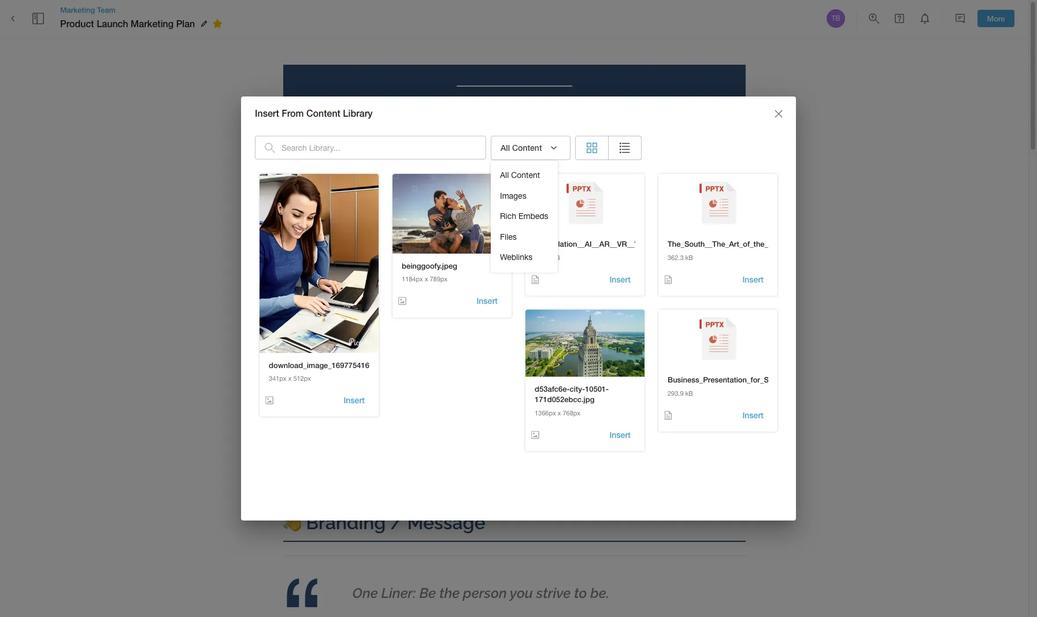 Task type: locate. For each thing, give the bounding box(es) containing it.
product launch marketing plan down marketing team link
[[60, 18, 195, 29]]

insert button
[[600, 268, 640, 291], [733, 268, 773, 291], [467, 290, 507, 313], [334, 389, 374, 412], [733, 404, 773, 427], [600, 424, 640, 447]]

marketing
[[60, 5, 95, 14], [131, 18, 174, 29], [556, 109, 688, 142]]

2 horizontal spatial marketing
[[556, 109, 688, 142]]

content
[[306, 108, 340, 119], [512, 143, 542, 152], [511, 170, 540, 180]]

plan up the images on the top of page
[[485, 148, 543, 181]]

download_image_1697754168778.png
[[269, 361, 402, 370]]

171d052ebcc.jpg
[[535, 395, 595, 404]]

1,
[[416, 232, 425, 249]]

2 vertical spatial marketing
[[556, 109, 688, 142]]

👋
[[283, 513, 302, 534]]

strive
[[536, 585, 571, 602]]

all content button up the images button
[[491, 136, 570, 160]]

1 vertical spatial all
[[500, 170, 509, 180]]

product launch marketing plan up the images on the top of page
[[341, 109, 695, 181]]

1 horizontal spatial product launch marketing plan
[[341, 109, 695, 181]]

insert
[[255, 108, 279, 119], [610, 274, 631, 284], [743, 274, 764, 284], [477, 296, 498, 306], [344, 395, 365, 405], [743, 410, 764, 420], [610, 430, 631, 440]]

all content
[[501, 143, 542, 152], [500, 170, 540, 180]]

product launch marketing plan
[[60, 18, 195, 29], [341, 109, 695, 181]]

x left the 768px
[[558, 410, 561, 417]]

0 vertical spatial all
[[501, 143, 510, 152]]

to
[[574, 585, 587, 602]]

embeds
[[519, 212, 548, 221]]

buy a house and sell my old one!
[[318, 405, 459, 416]]

all content button
[[491, 136, 570, 160], [491, 165, 558, 186]]

all content button up the images on the top of page
[[491, 165, 558, 186]]

1 all content button from the top
[[491, 136, 570, 160]]

person
[[463, 585, 507, 602]]

👋 branding / message
[[283, 513, 485, 534]]

kb inside business_presentation_for_serious_business.pptx 293.9 kb
[[685, 390, 693, 397]]

1 horizontal spatial product
[[341, 109, 445, 142]]

all
[[501, 143, 510, 152], [500, 170, 509, 180]]

0 vertical spatial all content
[[501, 143, 542, 152]]

mil
[[325, 386, 338, 397]]

message
[[407, 513, 485, 534]]

kb right 362.3
[[685, 254, 693, 261]]

kb for the_south__the_art_of_the_cypress.pptx
[[685, 254, 693, 261]]

768px
[[563, 410, 581, 417]]

0 horizontal spatial product launch marketing plan
[[60, 18, 195, 29]]

2 vertical spatial x
[[558, 410, 561, 417]]

362.3
[[668, 254, 684, 261]]

house
[[344, 405, 371, 416]]

x inside the beinggoofy.jpeg 1184px x 789px
[[425, 276, 428, 283]]

1 vertical spatial content
[[512, 143, 542, 152]]

plan left remove favorite icon
[[176, 18, 195, 29]]

rich embeds
[[500, 212, 548, 221]]

1 vertical spatial plan
[[485, 148, 543, 181]]

1 vertical spatial all content button
[[491, 165, 558, 186]]

group
[[575, 136, 642, 160]]

302.2
[[535, 254, 551, 261]]

x
[[425, 276, 428, 283], [288, 375, 292, 382], [558, 410, 561, 417]]

one!
[[440, 405, 459, 416]]

tb button
[[825, 8, 847, 29]]

1366px
[[535, 410, 556, 417]]

0 vertical spatial marketing
[[60, 5, 95, 14]]

1184px
[[402, 276, 423, 283]]

business_presentation_for_serious_business.pptx
[[668, 375, 843, 385]]

512px
[[293, 375, 311, 382]]

1 vertical spatial product
[[341, 109, 445, 142]]

more
[[987, 14, 1005, 23]]

all for first all content button from the bottom
[[500, 170, 509, 180]]

📅 launch date: jan 1, 2022
[[283, 232, 460, 249]]

x inside download_image_1697754168778.png 341px x 512px
[[288, 375, 292, 382]]

business_presentation_for_serious_business.pptx 293.9 kb
[[668, 375, 843, 397]]

kb inside "the_south__the_art_of_the_cypress.pptx 362.3 kb"
[[685, 254, 693, 261]]

1 horizontal spatial plan
[[485, 148, 543, 181]]

1 vertical spatial x
[[288, 375, 292, 382]]

kb right 302.2
[[552, 254, 560, 261]]

kb
[[552, 254, 560, 261], [685, 254, 693, 261], [685, 390, 693, 397]]

150,000
[[318, 368, 352, 379]]

group inside insert from content library "dialog"
[[575, 136, 642, 160]]

0 vertical spatial product
[[60, 18, 94, 29]]

10501-
[[585, 385, 609, 394]]

0 horizontal spatial plan
[[176, 18, 195, 29]]

one
[[352, 585, 378, 602]]

plan
[[176, 18, 195, 29], [485, 148, 543, 181]]

insert from content library dialog
[[241, 96, 843, 521]]

0 vertical spatial all content button
[[491, 136, 570, 160]]

a
[[337, 405, 342, 416]]

302.2 kb
[[535, 254, 560, 261]]

x left 789px
[[425, 276, 428, 283]]

team
[[97, 5, 116, 14]]

0 vertical spatial x
[[425, 276, 428, 283]]

🏁
[[283, 323, 302, 345]]

kb for business_presentation_for_serious_business.pptx
[[685, 390, 693, 397]]

x right 341px
[[288, 375, 292, 382]]

d53afc6e-city-10501- 171d052ebcc.jpg 1366px x 768px
[[535, 385, 609, 417]]

789px
[[430, 276, 448, 283]]

2 horizontal spatial x
[[558, 410, 561, 417]]

be
[[419, 585, 436, 602]]

insert button for d53afc6e-city-10501- 171d052ebcc.jpg
[[600, 424, 640, 447]]

3 mil social media impressions
[[318, 386, 448, 397]]

files
[[500, 232, 517, 241]]

1 vertical spatial product launch marketing plan
[[341, 109, 695, 181]]

launch
[[97, 18, 128, 29], [452, 109, 549, 142], [300, 232, 349, 249], [306, 323, 371, 345]]

2 vertical spatial content
[[511, 170, 540, 180]]

one liner: be the person you strive to be.
[[352, 585, 609, 602]]

goals
[[376, 323, 425, 345]]

sell
[[392, 405, 406, 416]]

images button
[[491, 186, 558, 206]]

1 horizontal spatial marketing
[[131, 18, 174, 29]]

product
[[60, 18, 94, 29], [341, 109, 445, 142]]

insert button for business_presentation_for_serious_business.pptx
[[733, 404, 773, 427]]

d53afc6e-
[[535, 385, 570, 394]]

be.
[[590, 585, 609, 602]]

beinggoofy.jpeg
[[402, 261, 457, 270]]

weblinks
[[500, 253, 533, 262]]

3
[[318, 386, 323, 397]]

2 all content button from the top
[[491, 165, 558, 186]]

the
[[439, 585, 460, 602]]

images
[[500, 191, 527, 200]]

buy
[[318, 405, 335, 416]]

weblinks button
[[491, 248, 558, 268]]

Search Library... search field
[[282, 136, 486, 160]]

1 horizontal spatial x
[[425, 276, 428, 283]]

and
[[373, 405, 389, 416]]

insert button for the_south__the_art_of_the_cypress.pptx
[[733, 268, 773, 291]]

downloads
[[399, 368, 446, 379]]

kb right 293.9
[[685, 390, 693, 397]]

0 horizontal spatial x
[[288, 375, 292, 382]]

2022
[[429, 232, 460, 249]]



Task type: describe. For each thing, give the bounding box(es) containing it.
x inside d53afc6e-city-10501- 171d052ebcc.jpg 1366px x 768px
[[558, 410, 561, 417]]

293.9
[[668, 390, 684, 397]]

old
[[424, 405, 438, 416]]

insert for beinggoofy.jpeg
[[477, 296, 498, 306]]

my
[[409, 405, 422, 416]]

download_image_1697754168778.png image
[[260, 174, 379, 353]]

launch inside the product launch marketing plan
[[452, 109, 549, 142]]

📅
[[283, 232, 297, 249]]

more button
[[978, 10, 1015, 27]]

branding
[[306, 513, 386, 534]]

341px
[[269, 375, 287, 382]]

files button
[[491, 227, 558, 248]]

insert button for beinggoofy.jpeg
[[467, 290, 507, 313]]

from
[[282, 108, 304, 119]]

city-
[[570, 385, 585, 394]]

tb
[[832, 14, 840, 23]]

0 horizontal spatial product
[[60, 18, 94, 29]]

the_south__the_art_of_the_cypress.pptx
[[668, 240, 815, 249]]

insert for the_south__the_art_of_the_cypress.pptx
[[743, 274, 764, 284]]

plan inside the product launch marketing plan
[[485, 148, 543, 181]]

1 vertical spatial all content
[[500, 170, 540, 180]]

content for 1st all content button
[[512, 143, 542, 152]]

content for first all content button from the bottom
[[511, 170, 540, 180]]

product inside the product launch marketing plan
[[341, 109, 445, 142]]

remove favorite image
[[211, 17, 224, 31]]

impressions
[[397, 386, 448, 397]]

x for download_image_1697754168778.png
[[288, 375, 292, 382]]

0 vertical spatial plan
[[176, 18, 195, 29]]

rich embeds button
[[491, 206, 558, 227]]

insert for d53afc6e-city-10501- 171d052ebcc.jpg
[[610, 430, 631, 440]]

marketing inside the product launch marketing plan
[[556, 109, 688, 142]]

library
[[343, 108, 373, 119]]

download_image_1697754168778.png 341px x 512px
[[269, 361, 402, 382]]

beinggoofy.jpeg image
[[393, 174, 512, 254]]

liner:
[[381, 585, 416, 602]]

insert from content library
[[255, 108, 373, 119]]

🏁 launch goals
[[283, 323, 425, 345]]

0 vertical spatial content
[[306, 108, 340, 119]]

insert button for download_image_1697754168778.png
[[334, 389, 374, 412]]

marketing team
[[60, 5, 116, 14]]

1 vertical spatial marketing
[[131, 18, 174, 29]]

marketing team link
[[60, 5, 226, 15]]

insert for download_image_1697754168778.png
[[344, 395, 365, 405]]

0 vertical spatial product launch marketing plan
[[60, 18, 195, 29]]

all for 1st all content button
[[501, 143, 510, 152]]

0 horizontal spatial marketing
[[60, 5, 95, 14]]

/
[[390, 513, 403, 534]]

media
[[368, 386, 394, 397]]

insert for business_presentation_for_serious_business.pptx
[[743, 410, 764, 420]]

thousand
[[354, 368, 397, 379]]

d53afc6e city 10501 171d052ebcc.jpg image
[[526, 310, 645, 377]]

150,000 thousand downloads
[[318, 368, 446, 379]]

social
[[340, 386, 366, 397]]

jan
[[389, 232, 412, 249]]

x for beinggoofy.jpeg
[[425, 276, 428, 283]]

date:
[[352, 232, 386, 249]]

beinggoofy.jpeg 1184px x 789px
[[402, 261, 457, 283]]

the_south__the_art_of_the_cypress.pptx 362.3 kb
[[668, 240, 815, 261]]

you
[[510, 585, 533, 602]]

rich
[[500, 212, 516, 221]]



Task type: vqa. For each thing, say whether or not it's contained in the screenshot.


